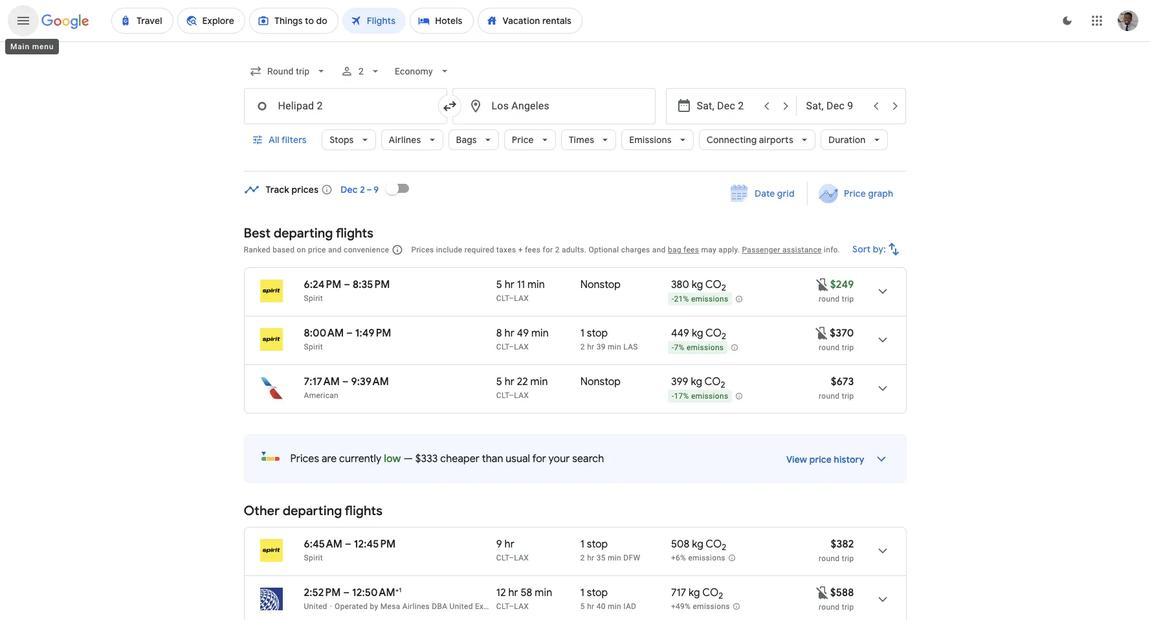 Task type: locate. For each thing, give the bounding box(es) containing it.
clt inside 9 hr clt – lax
[[497, 554, 509, 563]]

clt inside 5 hr 22 min clt – lax
[[497, 391, 509, 400]]

round down $370 text field
[[819, 343, 840, 352]]

round for $249
[[819, 295, 840, 304]]

nonstop for 5 hr 11 min
[[581, 278, 621, 291]]

3 this price for this flight doesn't include overhead bin access. if you need a carry-on bag, use the bags filter to update prices. image from the top
[[815, 585, 831, 601]]

nonstop flight. element down optional
[[581, 278, 621, 293]]

3 round from the top
[[819, 392, 840, 401]]

kg up -21% emissions
[[692, 278, 703, 291]]

price
[[308, 245, 326, 254], [810, 454, 832, 466]]

1 horizontal spatial +
[[518, 245, 523, 254]]

round trip down the 588 us dollars text field
[[819, 603, 854, 612]]

kg inside 399 kg co 2
[[691, 376, 703, 389]]

0 vertical spatial spirit
[[304, 294, 323, 303]]

co inside 399 kg co 2
[[705, 376, 721, 389]]

spirit down 6:45 am
[[304, 554, 323, 563]]

stop up 40
[[587, 587, 608, 600]]

hr left 11
[[505, 278, 515, 291]]

1 stop flight. element for 9 hr
[[581, 538, 608, 553]]

layover (1 of 1) is a 5 hr 40 min layover at dulles international airport in washington. element
[[581, 602, 665, 612]]

track
[[266, 184, 289, 196]]

spirit for 6:45 am
[[304, 554, 323, 563]]

price right "on"
[[308, 245, 326, 254]]

3 spirit from the top
[[304, 554, 323, 563]]

+6% emissions
[[671, 554, 726, 563]]

2 1 stop flight. element from the top
[[581, 538, 608, 553]]

1 up the mesa on the left bottom of the page
[[399, 586, 402, 594]]

1 stop from the top
[[587, 327, 608, 340]]

airlines inside airlines popup button
[[389, 134, 421, 146]]

11
[[517, 278, 525, 291]]

1 united from the left
[[304, 602, 327, 611]]

las
[[624, 343, 638, 352]]

all filters
[[268, 134, 306, 146]]

american
[[304, 391, 339, 400]]

8 hr 49 min clt – lax
[[497, 327, 549, 352]]

round down 382 us dollars text box
[[819, 554, 840, 563]]

leaves charlotte douglas international airport at 6:45 am on saturday, december 2 and arrives at los angeles international airport at 12:45 pm on saturday, december 2. element
[[304, 538, 396, 551]]

3 trip from the top
[[842, 392, 854, 401]]

trip inside the $382 round trip
[[842, 554, 854, 563]]

6:24 pm
[[304, 278, 341, 291]]

clt inside 12 hr 58 min clt – lax
[[497, 602, 509, 611]]

1 round trip from the top
[[819, 295, 854, 304]]

trip for $588
[[842, 603, 854, 612]]

this price for this flight doesn't include overhead bin access. if you need a carry-on bag, use the bags filter to update prices. image for $588
[[815, 585, 831, 601]]

co up -7% emissions
[[706, 327, 722, 340]]

nonstop for 5 hr 22 min
[[581, 376, 621, 389]]

Arrival time: 9:39 AM. text field
[[351, 376, 389, 389]]

5 inside 5 hr 22 min clt – lax
[[497, 376, 502, 389]]

kg for 449
[[692, 327, 704, 340]]

round trip for $588
[[819, 603, 854, 612]]

2 inside "449 kg co 2"
[[722, 331, 727, 342]]

None field
[[244, 60, 333, 83], [390, 60, 456, 83], [244, 60, 333, 83], [390, 60, 456, 83]]

4 trip from the top
[[842, 554, 854, 563]]

6:45 am
[[304, 538, 343, 551]]

– inside the 6:45 am – 12:45 pm spirit
[[345, 538, 351, 551]]

total duration 8 hr 49 min. element
[[497, 327, 581, 342]]

duration
[[829, 134, 866, 146]]

2 and from the left
[[653, 245, 666, 254]]

min inside 5 hr 22 min clt – lax
[[531, 376, 548, 389]]

$382 round trip
[[819, 538, 854, 563]]

1 vertical spatial nonstop flight. element
[[581, 376, 621, 390]]

– down total duration 8 hr 49 min. element
[[509, 343, 514, 352]]

hr left 40
[[587, 602, 595, 611]]

main menu image
[[16, 13, 31, 28]]

min inside 5 hr 11 min clt – lax
[[528, 278, 545, 291]]

trip down 382 us dollars text box
[[842, 554, 854, 563]]

Arrival time: 12:50 AM on  Sunday, December 3. text field
[[352, 586, 402, 600]]

and
[[328, 245, 342, 254], [653, 245, 666, 254]]

1 nonstop flight. element from the top
[[581, 278, 621, 293]]

price right the view
[[810, 454, 832, 466]]

stop inside 1 stop 5 hr 40 min iad
[[587, 587, 608, 600]]

fees right taxes
[[525, 245, 541, 254]]

1 for 12 hr 58 min
[[581, 587, 585, 600]]

flights for other departing flights
[[345, 503, 383, 519]]

22
[[517, 376, 528, 389]]

0 horizontal spatial price
[[512, 134, 534, 146]]

kg up +49% emissions
[[689, 587, 700, 600]]

2
[[359, 66, 364, 76], [555, 245, 560, 254], [722, 282, 727, 293], [722, 331, 727, 342], [581, 343, 585, 352], [721, 380, 726, 391], [722, 542, 727, 553], [581, 554, 585, 563], [719, 591, 724, 602]]

 image
[[330, 602, 332, 611]]

learn more about ranking image
[[392, 244, 404, 256]]

lax down 58
[[514, 602, 529, 611]]

round down $249 text field
[[819, 295, 840, 304]]

8:00 am – 1:49 pm spirit
[[304, 327, 391, 352]]

sort by:
[[853, 243, 886, 255]]

1 inside 1 stop 2 hr 35 min dfw
[[581, 538, 585, 551]]

0 vertical spatial flights
[[336, 225, 374, 242]]

kg up +6% emissions
[[692, 538, 704, 551]]

1 stop flight. element up 35
[[581, 538, 608, 553]]

2 vertical spatial stop
[[587, 587, 608, 600]]

1 vertical spatial stop
[[587, 538, 608, 551]]

clt down the 12
[[497, 602, 509, 611]]

clt up 8
[[497, 294, 509, 303]]

for
[[543, 245, 553, 254], [533, 453, 546, 466]]

main content
[[244, 173, 907, 620]]

nonstop flight. element
[[581, 278, 621, 293], [581, 376, 621, 390]]

+ inside 2:52 pm – 12:50 am + 1
[[395, 586, 399, 594]]

1 vertical spatial prices
[[290, 453, 319, 466]]

2 vertical spatial this price for this flight doesn't include overhead bin access. if you need a carry-on bag, use the bags filter to update prices. image
[[815, 585, 831, 601]]

0 horizontal spatial price
[[308, 245, 326, 254]]

12 hr 58 min clt – lax
[[497, 587, 553, 611]]

2 lax from the top
[[514, 343, 529, 352]]

1 stop flight. element up 39
[[581, 327, 608, 342]]

price for price graph
[[845, 188, 867, 199]]

0 vertical spatial stop
[[587, 327, 608, 340]]

this price for this flight doesn't include overhead bin access. if you need a carry-on bag, use the bags filter to update prices. image for $370
[[815, 325, 830, 341]]

bags button
[[448, 124, 499, 155]]

2 round trip from the top
[[819, 343, 854, 352]]

price right bags popup button
[[512, 134, 534, 146]]

lax inside 12 hr 58 min clt – lax
[[514, 602, 529, 611]]

nonstop flight. element down 39
[[581, 376, 621, 390]]

stop up 39
[[587, 327, 608, 340]]

emissions down 380 kg co 2
[[692, 295, 729, 304]]

1 stop 2 hr 39 min las
[[581, 327, 638, 352]]

8
[[497, 327, 502, 340]]

1 vertical spatial this price for this flight doesn't include overhead bin access. if you need a carry-on bag, use the bags filter to update prices. image
[[815, 325, 830, 341]]

spirit inside 8:00 am – 1:49 pm spirit
[[304, 343, 323, 352]]

2 nonstop from the top
[[581, 376, 621, 389]]

united right dba
[[450, 602, 473, 611]]

airlines left dba
[[403, 602, 430, 611]]

Return text field
[[807, 89, 866, 124]]

1 this price for this flight doesn't include overhead bin access. if you need a carry-on bag, use the bags filter to update prices. image from the top
[[815, 277, 831, 292]]

1 horizontal spatial united
[[450, 602, 473, 611]]

co up -17% emissions
[[705, 376, 721, 389]]

5 left 11
[[497, 278, 502, 291]]

– right 'express'
[[509, 602, 514, 611]]

2 vertical spatial 5
[[581, 602, 585, 611]]

40
[[597, 602, 606, 611]]

min
[[528, 278, 545, 291], [532, 327, 549, 340], [608, 343, 622, 352], [531, 376, 548, 389], [608, 554, 622, 563], [535, 587, 553, 600], [608, 602, 622, 611]]

round trip down $249 text field
[[819, 295, 854, 304]]

co inside 508 kg co 2
[[706, 538, 722, 551]]

3 round trip from the top
[[819, 603, 854, 612]]

trip down $673
[[842, 392, 854, 401]]

hr inside 12 hr 58 min clt – lax
[[509, 587, 518, 600]]

1 vertical spatial 5
[[497, 376, 502, 389]]

1 round from the top
[[819, 295, 840, 304]]

–
[[344, 278, 350, 291], [509, 294, 514, 303], [346, 327, 353, 340], [509, 343, 514, 352], [342, 376, 349, 389], [509, 391, 514, 400], [345, 538, 351, 551], [509, 554, 514, 563], [343, 587, 350, 600], [509, 602, 514, 611]]

Arrival time: 8:35 PM. text field
[[353, 278, 390, 291]]

717 kg co 2
[[671, 587, 724, 602]]

co up +6% emissions
[[706, 538, 722, 551]]

lax down total duration 9 hr. element
[[514, 554, 529, 563]]

9 hr clt – lax
[[497, 538, 529, 563]]

- down 380
[[672, 295, 674, 304]]

clt down 9
[[497, 554, 509, 563]]

clt
[[497, 294, 509, 303], [497, 343, 509, 352], [497, 391, 509, 400], [497, 554, 509, 563], [497, 602, 509, 611]]

spirit down 6:24 pm text box
[[304, 294, 323, 303]]

trip down $249 text field
[[842, 295, 854, 304]]

-17% emissions
[[672, 392, 729, 401]]

kg inside 508 kg co 2
[[692, 538, 704, 551]]

currently
[[339, 453, 382, 466]]

2 - from the top
[[672, 343, 674, 352]]

min right 11
[[528, 278, 545, 291]]

4 clt from the top
[[497, 554, 509, 563]]

co inside 717 kg co 2
[[703, 587, 719, 600]]

trip down the 588 us dollars text field
[[842, 603, 854, 612]]

kg up -7% emissions
[[692, 327, 704, 340]]

departing for best
[[274, 225, 333, 242]]

min right 40
[[608, 602, 622, 611]]

1 vertical spatial nonstop
[[581, 376, 621, 389]]

this price for this flight doesn't include overhead bin access. if you need a carry-on bag, use the bags filter to update prices. image
[[815, 277, 831, 292], [815, 325, 830, 341], [815, 585, 831, 601]]

2 inside 717 kg co 2
[[719, 591, 724, 602]]

+ right taxes
[[518, 245, 523, 254]]

price
[[512, 134, 534, 146], [845, 188, 867, 199]]

0 vertical spatial nonstop flight. element
[[581, 278, 621, 293]]

spirit for 6:24 pm
[[304, 294, 323, 303]]

12
[[497, 587, 506, 600]]

lax inside 5 hr 22 min clt – lax
[[514, 391, 529, 400]]

iad
[[624, 602, 637, 611]]

1 vertical spatial 1 stop flight. element
[[581, 538, 608, 553]]

1 stop flight. element
[[581, 327, 608, 342], [581, 538, 608, 553], [581, 587, 608, 602]]

co up -21% emissions
[[706, 278, 722, 291]]

price left graph
[[845, 188, 867, 199]]

1 horizontal spatial and
[[653, 245, 666, 254]]

min inside 1 stop 2 hr 35 min dfw
[[608, 554, 622, 563]]

5 for 5 hr 22 min
[[497, 376, 502, 389]]

– inside the 7:17 am – 9:39 am american
[[342, 376, 349, 389]]

4 lax from the top
[[514, 554, 529, 563]]

stop inside 1 stop 2 hr 35 min dfw
[[587, 538, 608, 551]]

1 horizontal spatial fees
[[684, 245, 700, 254]]

6:45 am – 12:45 pm spirit
[[304, 538, 396, 563]]

dfw
[[624, 554, 641, 563]]

kg
[[692, 278, 703, 291], [692, 327, 704, 340], [691, 376, 703, 389], [692, 538, 704, 551], [689, 587, 700, 600]]

1 lax from the top
[[514, 294, 529, 303]]

price for price
[[512, 134, 534, 146]]

lax for 58
[[514, 602, 529, 611]]

leaves charlotte douglas international airport at 6:24 pm on saturday, december 2 and arrives at los angeles international airport at 8:35 pm on saturday, december 2. element
[[304, 278, 390, 291]]

total duration 12 hr 58 min. element
[[497, 587, 581, 602]]

clt down total duration 5 hr 22 min. element
[[497, 391, 509, 400]]

0 vertical spatial this price for this flight doesn't include overhead bin access. if you need a carry-on bag, use the bags filter to update prices. image
[[815, 277, 831, 292]]

total duration 9 hr. element
[[497, 538, 581, 553]]

co for 449
[[706, 327, 722, 340]]

hr
[[505, 278, 515, 291], [505, 327, 515, 340], [587, 343, 595, 352], [505, 376, 515, 389], [505, 538, 515, 551], [587, 554, 595, 563], [509, 587, 518, 600], [587, 602, 595, 611]]

717
[[671, 587, 687, 600]]

by:
[[873, 243, 886, 255]]

hr right the 12
[[509, 587, 518, 600]]

nonstop down optional
[[581, 278, 621, 291]]

2 nonstop flight. element from the top
[[581, 376, 621, 390]]

leaves charlotte douglas international airport at 7:17 am on saturday, december 2 and arrives at los angeles international airport at 9:39 am on saturday, december 2. element
[[304, 376, 389, 389]]

Departure time: 2:52 PM. text field
[[304, 587, 341, 600]]

spirit down 8:00 am text field
[[304, 343, 323, 352]]

3 clt from the top
[[497, 391, 509, 400]]

hr left 22
[[505, 376, 515, 389]]

2 trip from the top
[[842, 343, 854, 352]]

kg up -17% emissions
[[691, 376, 703, 389]]

0 horizontal spatial and
[[328, 245, 342, 254]]

menu
[[32, 42, 54, 51]]

1 trip from the top
[[842, 295, 854, 304]]

2 spirit from the top
[[304, 343, 323, 352]]

price inside popup button
[[512, 134, 534, 146]]

hr inside 9 hr clt – lax
[[505, 538, 515, 551]]

round trip
[[819, 295, 854, 304], [819, 343, 854, 352], [819, 603, 854, 612]]

– inside 9 hr clt – lax
[[509, 554, 514, 563]]

2 vertical spatial -
[[672, 392, 674, 401]]

airlines right "stops" popup button at the left top of the page
[[389, 134, 421, 146]]

1 spirit from the top
[[304, 294, 323, 303]]

– inside 2:52 pm – 12:50 am + 1
[[343, 587, 350, 600]]

– right 7:17 am
[[342, 376, 349, 389]]

nonstop
[[581, 278, 621, 291], [581, 376, 621, 389]]

prices
[[411, 245, 434, 254], [290, 453, 319, 466]]

emissions button
[[622, 124, 694, 155]]

0 vertical spatial airlines
[[389, 134, 421, 146]]

co up +49% emissions
[[703, 587, 719, 600]]

None text field
[[244, 88, 447, 124], [452, 88, 656, 124], [244, 88, 447, 124], [452, 88, 656, 124]]

clt inside 5 hr 11 min clt – lax
[[497, 294, 509, 303]]

for left adults.
[[543, 245, 553, 254]]

0 vertical spatial departing
[[274, 225, 333, 242]]

lax down 22
[[514, 391, 529, 400]]

change appearance image
[[1052, 5, 1083, 36]]

main menu
[[10, 42, 54, 51]]

flights up convenience
[[336, 225, 374, 242]]

– down total duration 9 hr. element
[[509, 554, 514, 563]]

round down '$673' 'text box'
[[819, 392, 840, 401]]

flights
[[336, 225, 374, 242], [345, 503, 383, 519]]

2 inside popup button
[[359, 66, 364, 76]]

0 vertical spatial 1 stop flight. element
[[581, 327, 608, 342]]

nonstop flight. element for 5 hr 11 min
[[581, 278, 621, 293]]

+
[[518, 245, 523, 254], [395, 586, 399, 594]]

min right 39
[[608, 343, 622, 352]]

1 and from the left
[[328, 245, 342, 254]]

hr inside 5 hr 22 min clt – lax
[[505, 376, 515, 389]]

bags
[[456, 134, 477, 146]]

-7% emissions
[[672, 343, 724, 352]]

min right 58
[[535, 587, 553, 600]]

0 vertical spatial price
[[308, 245, 326, 254]]

– down total duration 5 hr 22 min. element
[[509, 391, 514, 400]]

0 vertical spatial -
[[672, 295, 674, 304]]

2 clt from the top
[[497, 343, 509, 352]]

nonstop flight. element for 5 hr 22 min
[[581, 376, 621, 390]]

connecting
[[707, 134, 757, 146]]

2 vertical spatial spirit
[[304, 554, 323, 563]]

1 inside the 1 stop 2 hr 39 min las
[[581, 327, 585, 340]]

1 stop flight. element for 8 hr 49 min
[[581, 327, 608, 342]]

2 vertical spatial 1 stop flight. element
[[581, 587, 608, 602]]

and down best departing flights
[[328, 245, 342, 254]]

4 round from the top
[[819, 554, 840, 563]]

lax inside 8 hr 49 min clt – lax
[[514, 343, 529, 352]]

1 nonstop from the top
[[581, 278, 621, 291]]

lax inside 5 hr 11 min clt – lax
[[514, 294, 529, 303]]

0 horizontal spatial +
[[395, 586, 399, 594]]

kg inside "449 kg co 2"
[[692, 327, 704, 340]]

min inside 1 stop 5 hr 40 min iad
[[608, 602, 622, 611]]

5 left 22
[[497, 376, 502, 389]]

– inside 8:00 am – 1:49 pm spirit
[[346, 327, 353, 340]]

round
[[819, 295, 840, 304], [819, 343, 840, 352], [819, 392, 840, 401], [819, 554, 840, 563], [819, 603, 840, 612]]

0 horizontal spatial fees
[[525, 245, 541, 254]]

5 hr 11 min clt – lax
[[497, 278, 545, 303]]

1 clt from the top
[[497, 294, 509, 303]]

round trip for $249
[[819, 295, 854, 304]]

kg for 717
[[689, 587, 700, 600]]

round trip down $370 text field
[[819, 343, 854, 352]]

5 trip from the top
[[842, 603, 854, 612]]

1 inside 2:52 pm – 12:50 am + 1
[[399, 586, 402, 594]]

emissions for 449
[[687, 343, 724, 352]]

- down 449
[[672, 343, 674, 352]]

3 lax from the top
[[514, 391, 529, 400]]

co inside "449 kg co 2"
[[706, 327, 722, 340]]

fees right bag
[[684, 245, 700, 254]]

prices for prices include required taxes + fees for 2 adults. optional charges and bag fees may apply. passenger assistance
[[411, 245, 434, 254]]

0 vertical spatial 5
[[497, 278, 502, 291]]

co inside 380 kg co 2
[[706, 278, 722, 291]]

prices left are
[[290, 453, 319, 466]]

spirit inside the 6:45 am – 12:45 pm spirit
[[304, 554, 323, 563]]

stop inside the 1 stop 2 hr 39 min las
[[587, 327, 608, 340]]

1 horizontal spatial prices
[[411, 245, 434, 254]]

– left 1:49 pm
[[346, 327, 353, 340]]

1 inside 1 stop 5 hr 40 min iad
[[581, 587, 585, 600]]

2 this price for this flight doesn't include overhead bin access. if you need a carry-on bag, use the bags filter to update prices. image from the top
[[815, 325, 830, 341]]

hr right 9
[[505, 538, 515, 551]]

5 clt from the top
[[497, 602, 509, 611]]

spirit inside 6:24 pm – 8:35 pm spirit
[[304, 294, 323, 303]]

hr inside 8 hr 49 min clt – lax
[[505, 327, 515, 340]]

0 vertical spatial for
[[543, 245, 553, 254]]

5 lax from the top
[[514, 602, 529, 611]]

united
[[304, 602, 327, 611], [450, 602, 473, 611]]

trip down $370 text field
[[842, 343, 854, 352]]

round inside $673 round trip
[[819, 392, 840, 401]]

flight details. leaves charlotte douglas international airport at 7:17 am on saturday, december 2 and arrives at los angeles international airport at 9:39 am on saturday, december 2. image
[[867, 373, 898, 404]]

1 - from the top
[[672, 295, 674, 304]]

view
[[787, 454, 808, 466]]

1 vertical spatial price
[[845, 188, 867, 199]]

1 vertical spatial flights
[[345, 503, 383, 519]]

1 horizontal spatial price
[[845, 188, 867, 199]]

35
[[597, 554, 606, 563]]

co for 399
[[705, 376, 721, 389]]

0 vertical spatial prices
[[411, 245, 434, 254]]

price inside "button"
[[845, 188, 867, 199]]

0 vertical spatial nonstop
[[581, 278, 621, 291]]

2 stop from the top
[[587, 538, 608, 551]]

2:52 pm
[[304, 587, 341, 600]]

round down the 588 us dollars text field
[[819, 603, 840, 612]]

7:17 am – 9:39 am american
[[304, 376, 389, 400]]

trip
[[842, 295, 854, 304], [842, 343, 854, 352], [842, 392, 854, 401], [842, 554, 854, 563], [842, 603, 854, 612]]

Arrival time: 1:49 PM. text field
[[355, 327, 391, 340]]

0 vertical spatial price
[[512, 134, 534, 146]]

– inside 5 hr 11 min clt – lax
[[509, 294, 514, 303]]

1 vertical spatial departing
[[283, 503, 342, 519]]

2 round from the top
[[819, 343, 840, 352]]

all
[[268, 134, 279, 146]]

399
[[671, 376, 689, 389]]

1 stop flight. element for 12 hr 58 min
[[581, 587, 608, 602]]

price graph button
[[811, 182, 904, 205]]

lax for 11
[[514, 294, 529, 303]]

min right 22
[[531, 376, 548, 389]]

1 stop flight. element up 40
[[581, 587, 608, 602]]

min right 49
[[532, 327, 549, 340]]

1 vertical spatial -
[[672, 343, 674, 352]]

1 horizontal spatial price
[[810, 454, 832, 466]]

None search field
[[244, 56, 907, 172]]

kg inside 717 kg co 2
[[689, 587, 700, 600]]

– down total duration 5 hr 11 min. element
[[509, 294, 514, 303]]

2 button
[[335, 56, 387, 87]]

3 1 stop flight. element from the top
[[581, 587, 608, 602]]

clt inside 8 hr 49 min clt – lax
[[497, 343, 509, 352]]

and left bag
[[653, 245, 666, 254]]

flights up arrival time: 12:45 pm. text box
[[345, 503, 383, 519]]

– inside 12 hr 58 min clt – lax
[[509, 602, 514, 611]]

1 up layover (1 of 1) is a 5 hr 40 min layover at dulles international airport in washington. element
[[581, 587, 585, 600]]

prices right learn more about ranking icon
[[411, 245, 434, 254]]

kg inside 380 kg co 2
[[692, 278, 703, 291]]

– inside 5 hr 22 min clt – lax
[[509, 391, 514, 400]]

$333
[[416, 453, 438, 466]]

0 vertical spatial round trip
[[819, 295, 854, 304]]

clt for 12 hr 58 min
[[497, 602, 509, 611]]

1 vertical spatial +
[[395, 586, 399, 594]]

clt for 5 hr 22 min
[[497, 391, 509, 400]]

co
[[706, 278, 722, 291], [706, 327, 722, 340], [705, 376, 721, 389], [706, 538, 722, 551], [703, 587, 719, 600]]

lax down 11
[[514, 294, 529, 303]]

min inside 8 hr 49 min clt – lax
[[532, 327, 549, 340]]

0 horizontal spatial prices
[[290, 453, 319, 466]]

1 fees from the left
[[525, 245, 541, 254]]

– up operated
[[343, 587, 350, 600]]

1 vertical spatial for
[[533, 453, 546, 466]]

fees
[[525, 245, 541, 254], [684, 245, 700, 254]]

learn more about tracked prices image
[[321, 184, 333, 196]]

$673
[[831, 376, 854, 389]]

+ up the mesa on the left bottom of the page
[[395, 586, 399, 594]]

1 vertical spatial price
[[810, 454, 832, 466]]

3 stop from the top
[[587, 587, 608, 600]]

1 vertical spatial spirit
[[304, 343, 323, 352]]

1 up layover (1 of 1) is a 2 hr 35 min layover at dallas/fort worth international airport in dallas. element
[[581, 538, 585, 551]]

mesa
[[381, 602, 400, 611]]

3 - from the top
[[672, 392, 674, 401]]

clt down 8
[[497, 343, 509, 352]]

1 vertical spatial round trip
[[819, 343, 854, 352]]

2 vertical spatial round trip
[[819, 603, 854, 612]]

hr left 39
[[587, 343, 595, 352]]

for left your
[[533, 453, 546, 466]]

12:45 pm
[[354, 538, 396, 551]]

– right '6:45 am' text box
[[345, 538, 351, 551]]

lax for 49
[[514, 343, 529, 352]]

5 round from the top
[[819, 603, 840, 612]]

united down 2:52 pm
[[304, 602, 327, 611]]

sort by: button
[[847, 234, 907, 265]]

hr left 35
[[587, 554, 595, 563]]

1 1 stop flight. element from the top
[[581, 327, 608, 342]]

2 – 9
[[360, 184, 379, 196]]

lax down 49
[[514, 343, 529, 352]]

emissions down 399 kg co 2
[[692, 392, 729, 401]]

0 horizontal spatial united
[[304, 602, 327, 611]]

hr right 8
[[505, 327, 515, 340]]

find the best price region
[[244, 173, 907, 216]]

emissions down "449 kg co 2"
[[687, 343, 724, 352]]

swap origin and destination. image
[[442, 98, 457, 114]]

main content containing best departing flights
[[244, 173, 907, 620]]

- down 399 at right
[[672, 392, 674, 401]]

5 inside 5 hr 11 min clt – lax
[[497, 278, 502, 291]]

382 US dollars text field
[[831, 538, 854, 551]]

spirit for 8:00 am
[[304, 343, 323, 352]]



Task type: describe. For each thing, give the bounding box(es) containing it.
8:00 am
[[304, 327, 344, 340]]

leaves charlotte douglas international airport at 2:52 pm on saturday, december 2 and arrives at los angeles international airport at 12:50 am on sunday, december 3. element
[[304, 586, 402, 600]]

assistance
[[783, 245, 822, 254]]

2 inside 508 kg co 2
[[722, 542, 727, 553]]

399 kg co 2
[[671, 376, 726, 391]]

flight details. leaves charlotte douglas international airport at 6:45 am on saturday, december 2 and arrives at los angeles international airport at 12:45 pm on saturday, december 2. image
[[867, 536, 898, 567]]

adults.
[[562, 245, 587, 254]]

- for 449
[[672, 343, 674, 352]]

on
[[297, 245, 306, 254]]

49
[[517, 327, 529, 340]]

lax inside 9 hr clt – lax
[[514, 554, 529, 563]]

1 stop 2 hr 35 min dfw
[[581, 538, 641, 563]]

date grid
[[755, 188, 795, 199]]

track prices
[[266, 184, 319, 196]]

bag
[[668, 245, 682, 254]]

leaves charlotte douglas international airport at 8:00 am on saturday, december 2 and arrives at los angeles international airport at 1:49 pm on saturday, december 2. element
[[304, 327, 391, 340]]

may
[[702, 245, 717, 254]]

co for 508
[[706, 538, 722, 551]]

flight details. leaves charlotte douglas international airport at 6:24 pm on saturday, december 2 and arrives at los angeles international airport at 8:35 pm on saturday, december 2. image
[[867, 276, 898, 307]]

-21% emissions
[[672, 295, 729, 304]]

based
[[273, 245, 295, 254]]

2 inside 1 stop 2 hr 35 min dfw
[[581, 554, 585, 563]]

flights for best departing flights
[[336, 225, 374, 242]]

min inside 12 hr 58 min clt – lax
[[535, 587, 553, 600]]

9
[[497, 538, 502, 551]]

total duration 5 hr 22 min. element
[[497, 376, 581, 390]]

– inside 8 hr 49 min clt – lax
[[509, 343, 514, 352]]

emissions down 508 kg co 2
[[689, 554, 726, 563]]

co for 380
[[706, 278, 722, 291]]

39
[[597, 343, 606, 352]]

2 inside 399 kg co 2
[[721, 380, 726, 391]]

low
[[384, 453, 401, 466]]

min inside the 1 stop 2 hr 39 min las
[[608, 343, 622, 352]]

operated
[[335, 602, 368, 611]]

graph
[[869, 188, 894, 199]]

clt for 8 hr 49 min
[[497, 343, 509, 352]]

search
[[573, 453, 604, 466]]

usual
[[506, 453, 530, 466]]

emissions down 717 kg co 2
[[693, 602, 730, 611]]

dec
[[341, 184, 358, 196]]

round trip for $370
[[819, 343, 854, 352]]

673 US dollars text field
[[831, 376, 854, 389]]

0 vertical spatial +
[[518, 245, 523, 254]]

kg for 508
[[692, 538, 704, 551]]

all filters button
[[244, 124, 317, 155]]

charges
[[622, 245, 651, 254]]

1 for 9 hr
[[581, 538, 585, 551]]

are
[[322, 453, 337, 466]]

5 for 5 hr 11 min
[[497, 278, 502, 291]]

stop for 12 hr 58 min
[[587, 587, 608, 600]]

- for 380
[[672, 295, 674, 304]]

449
[[671, 327, 690, 340]]

8:35 pm
[[353, 278, 390, 291]]

trip inside $673 round trip
[[842, 392, 854, 401]]

Arrival time: 12:45 PM. text field
[[354, 538, 396, 551]]

1:49 pm
[[355, 327, 391, 340]]

than
[[482, 453, 503, 466]]

duration button
[[821, 124, 888, 155]]

dba
[[432, 602, 448, 611]]

prices include required taxes + fees for 2 adults. optional charges and bag fees may apply. passenger assistance
[[411, 245, 822, 254]]

508
[[671, 538, 690, 551]]

times button
[[561, 124, 617, 155]]

flight details. leaves charlotte douglas international airport at 2:52 pm on saturday, december 2 and arrives at los angeles international airport at 12:50 am on sunday, december 3. image
[[867, 584, 898, 615]]

price graph
[[845, 188, 894, 199]]

9:39 am
[[351, 376, 389, 389]]

380 kg co 2
[[671, 278, 727, 293]]

stop for 9 hr
[[587, 538, 608, 551]]

view price history
[[787, 454, 865, 466]]

co for 717
[[703, 587, 719, 600]]

2 fees from the left
[[684, 245, 700, 254]]

21%
[[674, 295, 689, 304]]

departing for other
[[283, 503, 342, 519]]

view price history image
[[866, 444, 897, 475]]

prices
[[292, 184, 319, 196]]

times
[[569, 134, 595, 146]]

emissions
[[630, 134, 672, 146]]

ranked based on price and convenience
[[244, 245, 389, 254]]

date grid button
[[721, 182, 805, 205]]

588 US dollars text field
[[831, 587, 854, 600]]

layover (1 of 1) is a 2 hr 35 min layover at dallas/fort worth international airport in dallas. element
[[581, 553, 665, 563]]

hr inside 1 stop 5 hr 40 min iad
[[587, 602, 595, 611]]

370 US dollars text field
[[830, 327, 854, 340]]

Departure time: 8:00 AM. text field
[[304, 327, 344, 340]]

stops
[[330, 134, 354, 146]]

prices for prices are currently low — $333 cheaper than usual for your search
[[290, 453, 319, 466]]

sort
[[853, 243, 871, 255]]

optional
[[589, 245, 619, 254]]

layover (1 of 1) is a 2 hr 39 min layover at harry reid international airport in las vegas. element
[[581, 342, 665, 352]]

clt for 5 hr 11 min
[[497, 294, 509, 303]]

hr inside the 1 stop 2 hr 39 min las
[[587, 343, 595, 352]]

+6%
[[671, 554, 686, 563]]

your
[[549, 453, 570, 466]]

lax for 22
[[514, 391, 529, 400]]

58
[[521, 587, 533, 600]]

hr inside 5 hr 11 min clt – lax
[[505, 278, 515, 291]]

$370
[[830, 327, 854, 340]]

filters
[[281, 134, 306, 146]]

hr inside 1 stop 2 hr 35 min dfw
[[587, 554, 595, 563]]

trip for $370
[[842, 343, 854, 352]]

508 kg co 2
[[671, 538, 727, 553]]

- for 399
[[672, 392, 674, 401]]

2 united from the left
[[450, 602, 473, 611]]

– inside 6:24 pm – 8:35 pm spirit
[[344, 278, 350, 291]]

$249
[[831, 278, 854, 291]]

flight details. leaves charlotte douglas international airport at 8:00 am on saturday, december 2 and arrives at los angeles international airport at 1:49 pm on saturday, december 2. image
[[867, 324, 898, 356]]

5 inside 1 stop 5 hr 40 min iad
[[581, 602, 585, 611]]

loading results progress bar
[[0, 41, 1151, 44]]

emissions for 399
[[692, 392, 729, 401]]

round for $588
[[819, 603, 840, 612]]

5 hr 22 min clt – lax
[[497, 376, 548, 400]]

kg for 399
[[691, 376, 703, 389]]

17%
[[674, 392, 689, 401]]

$588
[[831, 587, 854, 600]]

380
[[671, 278, 690, 291]]

Departure time: 6:24 PM. text field
[[304, 278, 341, 291]]

airports
[[759, 134, 794, 146]]

taxes
[[497, 245, 516, 254]]

best departing flights
[[244, 225, 374, 242]]

stops button
[[322, 124, 376, 155]]

main
[[10, 42, 30, 51]]

connecting airports
[[707, 134, 794, 146]]

none search field containing all filters
[[244, 56, 907, 172]]

Departure time: 7:17 AM. text field
[[304, 376, 340, 389]]

trip for $249
[[842, 295, 854, 304]]

operated by mesa airlines dba united express
[[335, 602, 504, 611]]

this price for this flight doesn't include overhead bin access. if you need a carry-on bag, use the bags filter to update prices. image for $249
[[815, 277, 831, 292]]

249 US dollars text field
[[831, 278, 854, 291]]

12:50 am
[[352, 587, 395, 600]]

Departure time: 6:45 AM. text field
[[304, 538, 343, 551]]

express
[[475, 602, 504, 611]]

1 for 8 hr 49 min
[[581, 327, 585, 340]]

Departure text field
[[697, 89, 757, 124]]

kg for 380
[[692, 278, 703, 291]]

emissions for 380
[[692, 295, 729, 304]]

stop for 8 hr 49 min
[[587, 327, 608, 340]]

2 inside 380 kg co 2
[[722, 282, 727, 293]]

6:24 pm – 8:35 pm spirit
[[304, 278, 390, 303]]

required
[[465, 245, 495, 254]]

1 vertical spatial airlines
[[403, 602, 430, 611]]

total duration 5 hr 11 min. element
[[497, 278, 581, 293]]

2 inside the 1 stop 2 hr 39 min las
[[581, 343, 585, 352]]

round for $370
[[819, 343, 840, 352]]

round inside the $382 round trip
[[819, 554, 840, 563]]



Task type: vqa. For each thing, say whether or not it's contained in the screenshot.
Delta
no



